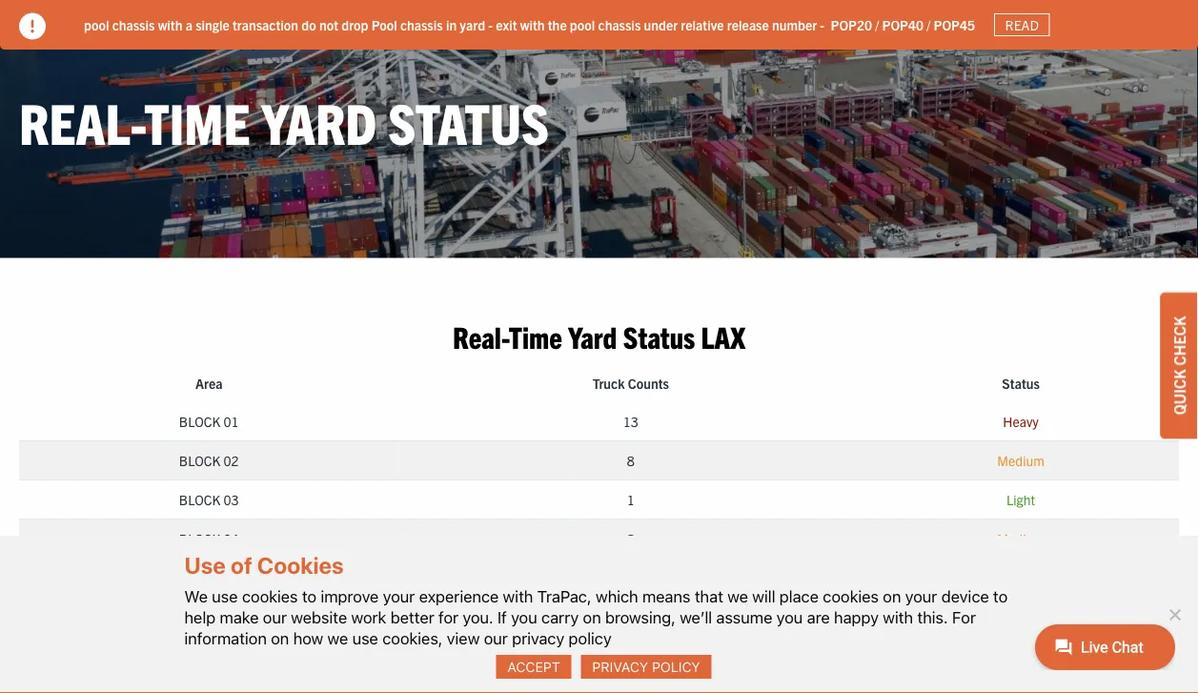 Task type: locate. For each thing, give the bounding box(es) containing it.
block
[[179, 413, 221, 430], [179, 452, 221, 469], [179, 491, 221, 508], [179, 530, 221, 548], [179, 569, 221, 587], [179, 609, 221, 626], [179, 648, 221, 665]]

under
[[644, 16, 678, 33]]

1 horizontal spatial your
[[906, 587, 938, 606]]

1 vertical spatial real-
[[453, 317, 509, 354]]

2 pool from the left
[[570, 16, 595, 33]]

on up the policy
[[583, 608, 601, 627]]

you down place
[[777, 608, 803, 627]]

3 medium from the top
[[998, 569, 1045, 587]]

medium for block 08
[[998, 609, 1045, 626]]

1 horizontal spatial chassis
[[400, 16, 443, 33]]

status
[[388, 86, 549, 155], [623, 317, 696, 354], [1003, 375, 1040, 392]]

you.
[[463, 608, 494, 627]]

2 8 from the top
[[627, 530, 635, 548]]

0 horizontal spatial pool
[[84, 16, 109, 33]]

8 for block 02
[[627, 452, 635, 469]]

means
[[643, 587, 691, 606]]

our
[[263, 608, 287, 627], [484, 629, 508, 648]]

/ left pop45
[[927, 16, 931, 33]]

check
[[1170, 316, 1189, 366]]

are
[[807, 608, 830, 627]]

1 horizontal spatial -
[[821, 16, 825, 33]]

you
[[511, 608, 538, 627], [777, 608, 803, 627]]

0 horizontal spatial cookies
[[242, 587, 298, 606]]

0 vertical spatial on
[[883, 587, 902, 606]]

block left 03
[[179, 491, 221, 508]]

trapac,
[[538, 587, 592, 606]]

09
[[224, 648, 239, 665]]

medium
[[998, 452, 1045, 469], [998, 530, 1045, 548], [998, 569, 1045, 587], [998, 609, 1045, 626], [998, 648, 1045, 665]]

block 09
[[179, 648, 239, 665]]

0 horizontal spatial use
[[212, 587, 238, 606]]

chassis left in at the top of page
[[400, 16, 443, 33]]

07
[[224, 569, 239, 587]]

0 vertical spatial our
[[263, 608, 287, 627]]

which
[[596, 587, 639, 606]]

0 horizontal spatial /
[[876, 16, 880, 33]]

block for block 01
[[179, 413, 221, 430]]

0 horizontal spatial time
[[144, 86, 251, 155]]

3 block from the top
[[179, 491, 221, 508]]

1 vertical spatial time
[[509, 317, 563, 354]]

view
[[447, 629, 480, 648]]

block up we
[[179, 569, 221, 587]]

1 medium from the top
[[998, 452, 1045, 469]]

0 horizontal spatial we
[[328, 629, 348, 648]]

0 vertical spatial time
[[144, 86, 251, 155]]

heavy
[[1004, 413, 1039, 430]]

your
[[383, 587, 415, 606], [906, 587, 938, 606]]

0 horizontal spatial chassis
[[112, 16, 155, 33]]

real-
[[19, 86, 144, 155], [453, 317, 509, 354]]

pop40
[[883, 16, 924, 33]]

help
[[185, 608, 216, 627]]

quick check link
[[1161, 292, 1199, 439]]

we up 'assume'
[[728, 587, 749, 606]]

1 horizontal spatial cookies
[[823, 587, 879, 606]]

cookies up make
[[242, 587, 298, 606]]

to
[[302, 587, 317, 606], [994, 587, 1008, 606]]

1 horizontal spatial pool
[[570, 16, 595, 33]]

1 block from the top
[[179, 413, 221, 430]]

use of cookies we use cookies to improve your experience with trapac, which means that we will place cookies on your device to help make our website work better for you. if you carry on browsing, we'll assume you are happy with this. for information on how we use cookies, view our privacy policy
[[185, 552, 1008, 648]]

chassis
[[112, 16, 155, 33], [400, 16, 443, 33], [598, 16, 641, 33]]

/ right pop20
[[876, 16, 880, 33]]

yard for real-time yard status
[[262, 86, 377, 155]]

1 vertical spatial 8
[[627, 530, 635, 548]]

5 medium from the top
[[998, 648, 1045, 665]]

to right the device
[[994, 587, 1008, 606]]

4 block from the top
[[179, 530, 221, 548]]

1 horizontal spatial our
[[484, 629, 508, 648]]

2 vertical spatial on
[[271, 629, 289, 648]]

1 horizontal spatial real-
[[453, 317, 509, 354]]

2 block from the top
[[179, 452, 221, 469]]

8 up 1
[[627, 452, 635, 469]]

0 horizontal spatial to
[[302, 587, 317, 606]]

1 vertical spatial our
[[484, 629, 508, 648]]

1 8 from the top
[[627, 452, 635, 469]]

6 block from the top
[[179, 609, 221, 626]]

chassis left under
[[598, 16, 641, 33]]

2 to from the left
[[994, 587, 1008, 606]]

1 horizontal spatial /
[[927, 16, 931, 33]]

the
[[548, 16, 567, 33]]

- right number
[[821, 16, 825, 33]]

time for real-time yard status
[[144, 86, 251, 155]]

2 horizontal spatial status
[[1003, 375, 1040, 392]]

block 04
[[179, 530, 239, 548]]

with
[[158, 16, 183, 33], [520, 16, 545, 33], [503, 587, 534, 606], [883, 608, 914, 627]]

-
[[489, 16, 493, 33], [821, 16, 825, 33]]

pool right the
[[570, 16, 595, 33]]

our right make
[[263, 608, 287, 627]]

block left 09
[[179, 648, 221, 665]]

with up if
[[503, 587, 534, 606]]

cookies
[[242, 587, 298, 606], [823, 587, 879, 606]]

real- for real-time yard status
[[19, 86, 144, 155]]

on left how
[[271, 629, 289, 648]]

pool
[[372, 16, 397, 33]]

0 vertical spatial status
[[388, 86, 549, 155]]

we
[[728, 587, 749, 606], [328, 629, 348, 648]]

8 up 9
[[627, 530, 635, 548]]

block 08
[[179, 609, 239, 626]]

block left 01
[[179, 413, 221, 430]]

medium for block 07
[[998, 569, 1045, 587]]

1
[[627, 491, 635, 508]]

0 vertical spatial 8
[[627, 452, 635, 469]]

0 horizontal spatial our
[[263, 608, 287, 627]]

7
[[627, 609, 635, 626]]

read
[[1006, 16, 1039, 33]]

use
[[212, 587, 238, 606], [352, 629, 378, 648]]

0 horizontal spatial real-
[[19, 86, 144, 155]]

1 horizontal spatial time
[[509, 317, 563, 354]]

block down we
[[179, 609, 221, 626]]

2 horizontal spatial chassis
[[598, 16, 641, 33]]

1 horizontal spatial use
[[352, 629, 378, 648]]

1 horizontal spatial yard
[[569, 317, 617, 354]]

our down if
[[484, 629, 508, 648]]

0 vertical spatial real-
[[19, 86, 144, 155]]

block for block 02
[[179, 452, 221, 469]]

your up this.
[[906, 587, 938, 606]]

0 horizontal spatial you
[[511, 608, 538, 627]]

1 horizontal spatial you
[[777, 608, 803, 627]]

block left 02
[[179, 452, 221, 469]]

block for block 04
[[179, 530, 221, 548]]

medium for block 09
[[998, 648, 1045, 665]]

0 horizontal spatial yard
[[262, 86, 377, 155]]

8
[[627, 452, 635, 469], [627, 530, 635, 548]]

2 medium from the top
[[998, 530, 1045, 548]]

we down website
[[328, 629, 348, 648]]

0 horizontal spatial status
[[388, 86, 549, 155]]

block 07
[[179, 569, 239, 587]]

2 vertical spatial status
[[1003, 375, 1040, 392]]

- left exit
[[489, 16, 493, 33]]

use down 07 at the bottom of page
[[212, 587, 238, 606]]

time
[[144, 86, 251, 155], [509, 317, 563, 354]]

a
[[186, 16, 193, 33]]

lax
[[702, 317, 746, 354]]

1 vertical spatial yard
[[569, 317, 617, 354]]

number
[[772, 16, 817, 33]]

no image
[[1165, 605, 1185, 624]]

to up website
[[302, 587, 317, 606]]

block for block 09
[[179, 648, 221, 665]]

cookies up happy
[[823, 587, 879, 606]]

happy
[[835, 608, 879, 627]]

on left the device
[[883, 587, 902, 606]]

0 horizontal spatial -
[[489, 16, 493, 33]]

1 vertical spatial status
[[623, 317, 696, 354]]

block up use on the bottom
[[179, 530, 221, 548]]

0 vertical spatial yard
[[262, 86, 377, 155]]

privacy
[[593, 659, 649, 675]]

1 horizontal spatial to
[[994, 587, 1008, 606]]

7 block from the top
[[179, 648, 221, 665]]

0 horizontal spatial your
[[383, 587, 415, 606]]

website
[[291, 608, 347, 627]]

4 medium from the top
[[998, 609, 1045, 626]]

chassis left a
[[112, 16, 155, 33]]

5 block from the top
[[179, 569, 221, 587]]

1 horizontal spatial on
[[583, 608, 601, 627]]

your up better
[[383, 587, 415, 606]]

1 horizontal spatial status
[[623, 317, 696, 354]]

use down "work" in the left bottom of the page
[[352, 629, 378, 648]]

03
[[224, 491, 239, 508]]

solid image
[[19, 13, 46, 40]]

0 vertical spatial we
[[728, 587, 749, 606]]

1 vertical spatial we
[[328, 629, 348, 648]]

1 horizontal spatial we
[[728, 587, 749, 606]]

you right if
[[511, 608, 538, 627]]

8 for block 04
[[627, 530, 635, 548]]

experience
[[419, 587, 499, 606]]

real- for real-time yard status lax
[[453, 317, 509, 354]]

pool right solid icon
[[84, 16, 109, 33]]



Task type: vqa. For each thing, say whether or not it's contained in the screenshot.
Companies
no



Task type: describe. For each thing, give the bounding box(es) containing it.
light
[[1007, 491, 1036, 508]]

block 03
[[179, 491, 239, 508]]

read link
[[995, 13, 1050, 36]]

block 01
[[179, 413, 239, 430]]

1 vertical spatial use
[[352, 629, 378, 648]]

do
[[302, 16, 316, 33]]

2 / from the left
[[927, 16, 931, 33]]

2 chassis from the left
[[400, 16, 443, 33]]

for
[[953, 608, 976, 627]]

cookies
[[257, 552, 344, 578]]

04
[[224, 530, 239, 548]]

08
[[224, 609, 239, 626]]

pop20
[[831, 16, 873, 33]]

1 you from the left
[[511, 608, 538, 627]]

real-time yard status lax
[[453, 317, 746, 354]]

1 - from the left
[[489, 16, 493, 33]]

block 02
[[179, 452, 239, 469]]

02
[[224, 452, 239, 469]]

in
[[446, 16, 457, 33]]

transaction
[[233, 16, 299, 33]]

quick
[[1170, 369, 1189, 415]]

status for real-time yard status lax
[[623, 317, 696, 354]]

pop45
[[934, 16, 976, 33]]

make
[[220, 608, 259, 627]]

2 your from the left
[[906, 587, 938, 606]]

accept
[[508, 659, 561, 675]]

this.
[[918, 608, 949, 627]]

2 you from the left
[[777, 608, 803, 627]]

block for block 07
[[179, 569, 221, 587]]

that
[[695, 587, 724, 606]]

will
[[753, 587, 776, 606]]

2 horizontal spatial on
[[883, 587, 902, 606]]

how
[[293, 629, 324, 648]]

0 horizontal spatial on
[[271, 629, 289, 648]]

browsing,
[[606, 608, 676, 627]]

0 vertical spatial use
[[212, 587, 238, 606]]

place
[[780, 587, 819, 606]]

3 chassis from the left
[[598, 16, 641, 33]]

policy
[[652, 659, 701, 675]]

drop
[[342, 16, 369, 33]]

we'll
[[680, 608, 713, 627]]

1 chassis from the left
[[112, 16, 155, 33]]

device
[[942, 587, 990, 606]]

medium for block 02
[[998, 452, 1045, 469]]

block for block 03
[[179, 491, 221, 508]]

block for block 08
[[179, 609, 221, 626]]

yard
[[460, 16, 486, 33]]

status for real-time yard status
[[388, 86, 549, 155]]

work
[[351, 608, 387, 627]]

9
[[627, 569, 635, 587]]

policy
[[569, 629, 612, 648]]

with left the
[[520, 16, 545, 33]]

use
[[185, 552, 226, 578]]

1 your from the left
[[383, 587, 415, 606]]

1 vertical spatial on
[[583, 608, 601, 627]]

truck
[[593, 375, 625, 392]]

not
[[319, 16, 339, 33]]

time for real-time yard status lax
[[509, 317, 563, 354]]

real-time yard status
[[19, 86, 549, 155]]

privacy policy link
[[581, 655, 712, 679]]

2 - from the left
[[821, 16, 825, 33]]

relative
[[681, 16, 724, 33]]

1 / from the left
[[876, 16, 880, 33]]

privacy policy
[[593, 659, 701, 675]]

improve
[[321, 587, 379, 606]]

truck counts
[[593, 375, 669, 392]]

with left a
[[158, 16, 183, 33]]

single
[[196, 16, 230, 33]]

with left this.
[[883, 608, 914, 627]]

quick check
[[1170, 316, 1189, 415]]

1 to from the left
[[302, 587, 317, 606]]

carry
[[542, 608, 579, 627]]

exit
[[496, 16, 517, 33]]

counts
[[628, 375, 669, 392]]

area
[[195, 375, 223, 392]]

release
[[727, 16, 769, 33]]

better
[[391, 608, 435, 627]]

information
[[185, 629, 267, 648]]

cookies,
[[383, 629, 443, 648]]

if
[[498, 608, 507, 627]]

01
[[224, 413, 239, 430]]

accept link
[[496, 655, 572, 679]]

pool chassis with a single transaction  do not drop pool chassis in yard -  exit with the pool chassis under relative release number -  pop20 / pop40 / pop45
[[84, 16, 976, 33]]

2 cookies from the left
[[823, 587, 879, 606]]

1 cookies from the left
[[242, 587, 298, 606]]

medium for block 04
[[998, 530, 1045, 548]]

we
[[185, 587, 208, 606]]

1 pool from the left
[[84, 16, 109, 33]]

yard for real-time yard status lax
[[569, 317, 617, 354]]

for
[[439, 608, 459, 627]]

assume
[[717, 608, 773, 627]]

privacy
[[512, 629, 565, 648]]

13
[[623, 413, 639, 430]]

of
[[231, 552, 253, 578]]

6
[[627, 648, 635, 665]]



